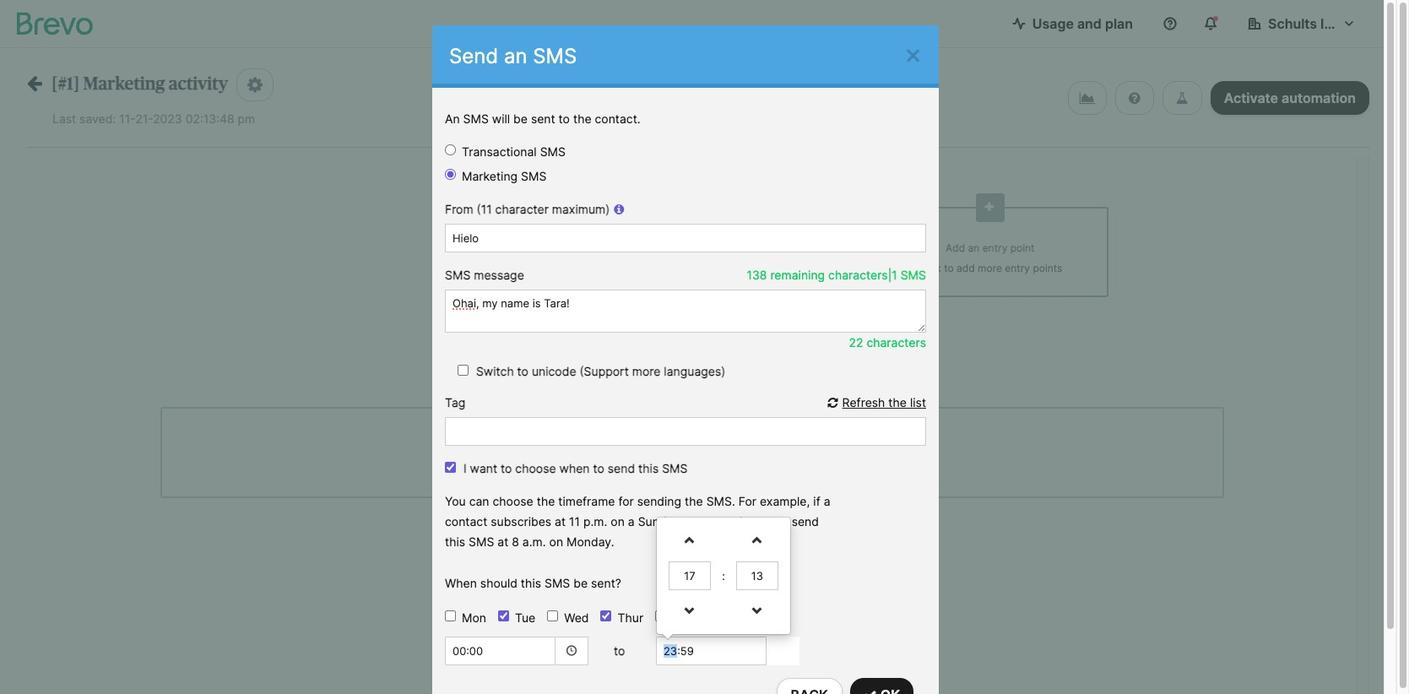 Task type: vqa. For each thing, say whether or not it's contained in the screenshot.
Monday.
yes



Task type: describe. For each thing, give the bounding box(es) containing it.
02:13:48
[[185, 111, 234, 126]]

sending
[[637, 494, 682, 509]]

mon
[[462, 610, 486, 625]]

info circle image
[[614, 204, 624, 216]]

refresh image
[[828, 397, 842, 409]]

22 characters
[[849, 336, 926, 350]]

add inside add an entry point click to add more entry points
[[946, 241, 965, 254]]

pm
[[238, 111, 255, 126]]

(11
[[477, 202, 492, 216]]

sms up wed
[[545, 576, 570, 591]]

when
[[559, 461, 590, 476]]

is
[[574, 262, 582, 274]]

weekdays
[[763, 262, 812, 274]]

marketing sms
[[462, 169, 547, 183]]

add new conditions link
[[636, 461, 748, 475]]

for
[[739, 494, 757, 509]]

sms right the an
[[463, 112, 489, 126]]

1 vertical spatial on
[[549, 535, 563, 549]]

the inside exit & restart the workflow add new conditions
[[695, 442, 710, 454]]

list
[[910, 396, 926, 410]]

sent?
[[591, 576, 621, 591]]

plan
[[1105, 15, 1133, 32]]

when should this sms be sent?
[[445, 576, 621, 591]]

usage and plan
[[1032, 15, 1133, 32]]

tag
[[445, 396, 466, 410]]

refresh the list
[[842, 396, 926, 410]]

1 vertical spatial can
[[710, 515, 730, 529]]

subscribes
[[491, 515, 552, 529]]

sun
[[762, 610, 783, 625]]

example,
[[760, 494, 810, 509]]

activate
[[1224, 89, 1278, 106]]

to down the thur
[[614, 643, 625, 657]]

characters|
[[828, 268, 892, 282]]

want
[[470, 461, 497, 476]]

points
[[1033, 262, 1062, 274]]

schults inc
[[1268, 15, 1340, 32]]

exit
[[627, 442, 645, 454]]

an for send
[[504, 44, 527, 68]]

the up the you
[[685, 494, 703, 509]]

0 vertical spatial entry
[[983, 241, 1008, 254]]

check image
[[864, 688, 877, 694]]

you can choose the timeframe for sending the sms. for example, if a contact subscribes at 11 p.m. on a sunday, you can choose to send this sms at 8 a.m. on monday.
[[445, 494, 831, 549]]

send an sms
[[449, 44, 577, 68]]

sms left message
[[445, 268, 471, 282]]

question circle image
[[1129, 91, 1141, 105]]

[#1]                             marketing activity
[[52, 75, 228, 93]]

character
[[495, 202, 549, 216]]

filter
[[547, 262, 571, 274]]

usage and plan button
[[999, 7, 1147, 41]]

conditions
[[688, 461, 748, 475]]

0 horizontal spatial marketing
[[83, 75, 165, 93]]

1 horizontal spatial a
[[824, 494, 831, 509]]

you
[[686, 515, 706, 529]]

usage
[[1032, 15, 1074, 32]]

fri
[[672, 610, 686, 625]]

22
[[849, 336, 863, 350]]

× button
[[904, 37, 922, 70]]

point
[[1010, 241, 1035, 254]]

from (11 character maximum)
[[445, 202, 610, 216]]

0 horizontal spatial at
[[498, 535, 509, 549]]

switch
[[476, 364, 514, 379]]

exit & restart the workflow add new conditions
[[627, 442, 757, 475]]

11
[[569, 515, 580, 529]]

activate automation
[[1224, 89, 1356, 106]]

send
[[449, 44, 498, 68]]

sms up sent
[[533, 44, 577, 68]]

contact
[[673, 241, 711, 254]]

1 horizontal spatial on
[[611, 515, 625, 529]]

to right 'switch'
[[517, 364, 529, 379]]

an
[[445, 112, 460, 126]]

unengaged_contacts
[[585, 262, 707, 274]]

and
[[1077, 15, 1102, 32]]

schults inc button
[[1235, 7, 1370, 41]]

to inside add an entry point click to add more entry points
[[944, 262, 954, 274]]

2 horizontal spatial this
[[638, 461, 659, 476]]

a.m.
[[523, 535, 546, 549]]

will
[[492, 112, 510, 126]]

the left contact.
[[573, 112, 592, 126]]

sms down 'transactional sms'
[[521, 169, 547, 183]]

i want to choose when to send this sms
[[464, 461, 688, 476]]

saved:
[[79, 111, 116, 126]]

click
[[918, 262, 941, 274]]

contact filter is unengaged_contacts 16:10 daily weekdays only startpoint #1
[[547, 241, 845, 295]]

i
[[464, 461, 467, 476]]

#1
[[834, 282, 845, 295]]

startpoint
[[784, 282, 831, 295]]

to right when
[[593, 461, 604, 476]]

sms inside the you can choose the timeframe for sending the sms. for example, if a contact subscribes at 11 p.m. on a sunday, you can choose to send this sms at 8 a.m. on monday.
[[469, 535, 494, 549]]

restart
[[657, 442, 692, 454]]

switch to unicode (support more languages)
[[476, 364, 726, 379]]

2023
[[153, 111, 182, 126]]

flask image
[[1176, 91, 1189, 105]]

0 vertical spatial be
[[513, 112, 528, 126]]

to right the want
[[501, 461, 512, 476]]

automation
[[1282, 89, 1356, 106]]

0 horizontal spatial can
[[469, 494, 489, 509]]



Task type: locate. For each thing, give the bounding box(es) containing it.
this
[[638, 461, 659, 476], [445, 535, 465, 549], [521, 576, 541, 591]]

only
[[815, 262, 837, 274]]

138
[[747, 268, 767, 282]]

sms message
[[445, 268, 524, 282]]

can
[[469, 494, 489, 509], [710, 515, 730, 529]]

this right should
[[521, 576, 541, 591]]

should
[[480, 576, 518, 591]]

thur
[[618, 610, 644, 625]]

from
[[445, 202, 473, 216]]

0 horizontal spatial be
[[513, 112, 528, 126]]

1 vertical spatial at
[[498, 535, 509, 549]]

can right you
[[469, 494, 489, 509]]

schults
[[1268, 15, 1317, 32]]

form
[[432, 142, 939, 694]]

on right a.m.
[[549, 535, 563, 549]]

add down '&'
[[636, 461, 658, 475]]

0 horizontal spatial more
[[632, 364, 661, 379]]

activity
[[169, 75, 228, 93]]

1 vertical spatial more
[[632, 364, 661, 379]]

1 horizontal spatial this
[[521, 576, 541, 591]]

:
[[722, 569, 725, 582]]

0 horizontal spatial on
[[549, 535, 563, 549]]

0 vertical spatial this
[[638, 461, 659, 476]]

0 vertical spatial on
[[611, 515, 625, 529]]

[#1]
[[52, 75, 79, 93]]

1 horizontal spatial more
[[978, 262, 1002, 274]]

p.m.
[[583, 515, 607, 529]]

11-
[[119, 111, 135, 126]]

Switch to unicode (Support more languages) checkbox
[[458, 365, 469, 376]]

sms down contact
[[469, 535, 494, 549]]

to down example,
[[777, 515, 788, 529]]

refresh
[[842, 396, 885, 410]]

8
[[512, 535, 519, 549]]

sms
[[533, 44, 577, 68], [463, 112, 489, 126], [540, 145, 566, 159], [521, 169, 547, 183], [445, 268, 471, 282], [901, 268, 926, 282], [662, 461, 688, 476], [469, 535, 494, 549], [545, 576, 570, 591]]

1 vertical spatial entry
[[1005, 262, 1030, 274]]

1 vertical spatial be
[[574, 576, 588, 591]]

add an entry point click to add more entry points
[[918, 241, 1062, 274]]

0 vertical spatial a
[[824, 494, 831, 509]]

add inside exit & restart the workflow add new conditions
[[636, 461, 658, 475]]

this down contact
[[445, 535, 465, 549]]

inc
[[1321, 15, 1340, 32]]

sent
[[531, 112, 555, 126]]

more right add
[[978, 262, 1002, 274]]

choose
[[515, 461, 556, 476], [493, 494, 533, 509], [733, 515, 774, 529]]

None text field
[[445, 290, 926, 333], [445, 417, 926, 446], [445, 290, 926, 333], [445, 417, 926, 446]]

entry
[[983, 241, 1008, 254], [1005, 262, 1030, 274]]

1 vertical spatial choose
[[493, 494, 533, 509]]

send inside the you can choose the timeframe for sending the sms. for example, if a contact subscribes at 11 p.m. on a sunday, you can choose to send this sms at 8 a.m. on monday.
[[792, 515, 819, 529]]

2 vertical spatial this
[[521, 576, 541, 591]]

0 horizontal spatial add
[[636, 461, 658, 475]]

0 vertical spatial send
[[608, 461, 635, 476]]

1 horizontal spatial can
[[710, 515, 730, 529]]

1 horizontal spatial time image
[[776, 645, 790, 658]]

cog image
[[247, 76, 263, 94]]

sms down sent
[[540, 145, 566, 159]]

contact
[[445, 515, 487, 529]]

last saved: 11-21-2023 02:13:48 pm
[[52, 111, 255, 126]]

sms down restart
[[662, 461, 688, 476]]

form containing transactional sms
[[432, 142, 939, 694]]

1 time image from the left
[[565, 645, 578, 658]]

choose down for
[[733, 515, 774, 529]]

None checkbox
[[445, 462, 456, 473], [498, 610, 509, 621], [547, 610, 558, 621], [655, 610, 666, 621], [745, 610, 756, 621], [445, 462, 456, 473], [498, 610, 509, 621], [547, 610, 558, 621], [655, 610, 666, 621], [745, 610, 756, 621]]

0 horizontal spatial time image
[[565, 645, 578, 658]]

at left 11
[[555, 515, 566, 529]]

entry left point
[[983, 241, 1008, 254]]

activate automation button
[[1211, 81, 1370, 115]]

None radio
[[445, 145, 456, 156]]

send
[[608, 461, 635, 476], [792, 515, 819, 529]]

more inside form
[[632, 364, 661, 379]]

0 vertical spatial marketing
[[83, 75, 165, 93]]

this inside the you can choose the timeframe for sending the sms. for example, if a contact subscribes at 11 p.m. on a sunday, you can choose to send this sms at 8 a.m. on monday.
[[445, 535, 465, 549]]

the left list
[[889, 396, 907, 410]]

maximum)
[[552, 202, 610, 216]]

when
[[445, 576, 477, 591]]

1 vertical spatial add
[[636, 461, 658, 475]]

last
[[52, 111, 76, 126]]

workflow
[[713, 442, 757, 454]]

add up add
[[946, 241, 965, 254]]

1 vertical spatial marketing
[[462, 169, 518, 183]]

sms.
[[706, 494, 735, 509]]

to inside the you can choose the timeframe for sending the sms. for example, if a contact subscribes at 11 p.m. on a sunday, you can choose to send this sms at 8 a.m. on monday.
[[777, 515, 788, 529]]

an
[[504, 44, 527, 68], [968, 241, 980, 254]]

0 horizontal spatial this
[[445, 535, 465, 549]]

[#1]                             marketing activity link
[[27, 74, 228, 93]]

None checkbox
[[445, 610, 456, 621], [601, 610, 612, 621], [445, 610, 456, 621], [601, 610, 612, 621]]

to right sent
[[559, 112, 570, 126]]

138 remaining characters| 1 sms
[[747, 268, 926, 282]]

to left add
[[944, 262, 954, 274]]

more inside add an entry point click to add more entry points
[[978, 262, 1002, 274]]

wed
[[564, 610, 589, 625]]

this down '&'
[[638, 461, 659, 476]]

the up subscribes
[[537, 494, 555, 509]]

None radio
[[445, 169, 456, 180]]

more
[[978, 262, 1002, 274], [632, 364, 661, 379]]

new
[[662, 461, 685, 475]]

1 horizontal spatial be
[[574, 576, 588, 591]]

1 horizontal spatial add
[[946, 241, 965, 254]]

0 vertical spatial more
[[978, 262, 1002, 274]]

an right send
[[504, 44, 527, 68]]

2 time image from the left
[[776, 645, 790, 658]]

at left 8
[[498, 535, 509, 549]]

daily
[[738, 262, 760, 274]]

more right '(support'
[[632, 364, 661, 379]]

be
[[513, 112, 528, 126], [574, 576, 588, 591]]

1 vertical spatial send
[[792, 515, 819, 529]]

1 horizontal spatial send
[[792, 515, 819, 529]]

timeframe
[[558, 494, 615, 509]]

1 horizontal spatial at
[[555, 515, 566, 529]]

0 vertical spatial an
[[504, 44, 527, 68]]

an inside add an entry point click to add more entry points
[[968, 241, 980, 254]]

area chart image
[[1080, 91, 1095, 105]]

transactional
[[462, 145, 537, 159]]

0 vertical spatial add
[[946, 241, 965, 254]]

can down sms.
[[710, 515, 730, 529]]

0 horizontal spatial a
[[628, 515, 635, 529]]

(support
[[580, 364, 629, 379]]

for
[[618, 494, 634, 509]]

add
[[957, 262, 975, 274]]

you
[[445, 494, 466, 509]]

1 vertical spatial a
[[628, 515, 635, 529]]

none radio inside form
[[445, 169, 456, 180]]

contact.
[[595, 112, 641, 126]]

transactional sms
[[462, 145, 566, 159]]

marketing up 11-
[[83, 75, 165, 93]]

1 vertical spatial this
[[445, 535, 465, 549]]

1 vertical spatial an
[[968, 241, 980, 254]]

None text field
[[445, 224, 926, 253], [669, 561, 711, 590], [736, 561, 779, 590], [445, 636, 556, 665], [656, 636, 767, 665], [445, 224, 926, 253], [669, 561, 711, 590], [736, 561, 779, 590], [445, 636, 556, 665], [656, 636, 767, 665]]

if
[[813, 494, 821, 509]]

tue
[[515, 610, 536, 625]]

time image
[[565, 645, 578, 658], [776, 645, 790, 658]]

0 horizontal spatial send
[[608, 461, 635, 476]]

an for add
[[968, 241, 980, 254]]

remaining
[[770, 268, 825, 282]]

a down for on the bottom left of the page
[[628, 515, 635, 529]]

21-
[[135, 111, 153, 126]]

be inside form
[[574, 576, 588, 591]]

a
[[824, 494, 831, 509], [628, 515, 635, 529]]

refresh the list link
[[828, 396, 926, 410]]

at
[[555, 515, 566, 529], [498, 535, 509, 549]]

marketing down transactional
[[462, 169, 518, 183]]

16:10
[[710, 262, 735, 274]]

be left sent?
[[574, 576, 588, 591]]

unicode
[[532, 364, 576, 379]]

sms right 1
[[901, 268, 926, 282]]

on down for on the bottom left of the page
[[611, 515, 625, 529]]

marketing inside form
[[462, 169, 518, 183]]

0 vertical spatial can
[[469, 494, 489, 509]]

to
[[559, 112, 570, 126], [944, 262, 954, 274], [517, 364, 529, 379], [501, 461, 512, 476], [593, 461, 604, 476], [777, 515, 788, 529], [614, 643, 625, 657]]

send down exit
[[608, 461, 635, 476]]

1 horizontal spatial marketing
[[462, 169, 518, 183]]

0 vertical spatial choose
[[515, 461, 556, 476]]

languages)
[[664, 364, 726, 379]]

message
[[474, 268, 524, 282]]

arrow left image
[[27, 74, 42, 92]]

0 vertical spatial at
[[555, 515, 566, 529]]

choose left when
[[515, 461, 556, 476]]

the
[[573, 112, 592, 126], [889, 396, 907, 410], [695, 442, 710, 454], [537, 494, 555, 509], [685, 494, 703, 509]]

the up add new conditions link
[[695, 442, 710, 454]]

2 vertical spatial choose
[[733, 515, 774, 529]]

be right will
[[513, 112, 528, 126]]

choose up subscribes
[[493, 494, 533, 509]]

send down if
[[792, 515, 819, 529]]

entry down point
[[1005, 262, 1030, 274]]

time image down sun at the right bottom of the page
[[776, 645, 790, 658]]

an sms will be sent to the contact.
[[445, 112, 641, 126]]

sunday,
[[638, 515, 683, 529]]

×
[[904, 37, 922, 70]]

time image down wed
[[565, 645, 578, 658]]

0 horizontal spatial an
[[504, 44, 527, 68]]

1 horizontal spatial an
[[968, 241, 980, 254]]

a right if
[[824, 494, 831, 509]]

an up add
[[968, 241, 980, 254]]



